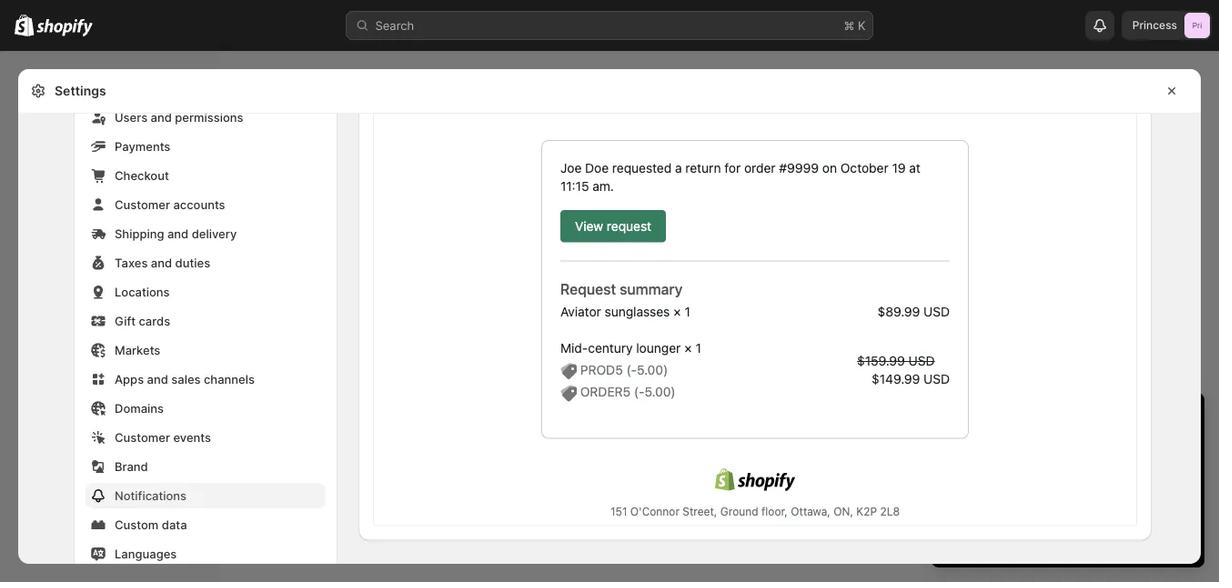 Task type: describe. For each thing, give the bounding box(es) containing it.
permissions
[[175, 110, 243, 124]]

custom
[[115, 518, 159, 532]]

sales channels button
[[11, 309, 207, 335]]

apps and sales channels
[[115, 372, 255, 386]]

languages link
[[86, 541, 326, 567]]

to
[[1082, 479, 1093, 493]]

notifications link
[[86, 483, 326, 509]]

1 vertical spatial settings
[[44, 548, 91, 562]]

gift
[[115, 314, 136, 328]]

discounts
[[44, 275, 100, 289]]

1 day left in your trial element
[[932, 440, 1205, 568]]

search
[[375, 18, 414, 32]]

customer accounts
[[115, 197, 225, 212]]

notifications
[[115, 489, 187, 503]]

⌘
[[844, 18, 855, 32]]

shipping and delivery
[[115, 227, 237, 241]]

and for users
[[151, 110, 172, 124]]

gift cards link
[[86, 308, 326, 334]]

to customize your online store and add bonus features
[[965, 479, 1182, 511]]

accounts
[[173, 197, 225, 212]]

customer events link
[[86, 425, 326, 450]]

trial
[[1096, 409, 1129, 431]]

users
[[115, 110, 148, 124]]

data
[[162, 518, 187, 532]]

in
[[1033, 409, 1048, 431]]

and inside the to customize your online store and add bonus features
[[1033, 497, 1054, 511]]

your inside the to customize your online store and add bonus features
[[1157, 479, 1182, 493]]

sales
[[171, 372, 201, 386]]

1
[[950, 409, 959, 431]]

locations link
[[86, 279, 326, 305]]

home
[[44, 71, 77, 85]]

domains link
[[86, 396, 326, 421]]

checkout link
[[86, 163, 326, 188]]

day
[[964, 409, 995, 431]]

custom data link
[[86, 512, 326, 538]]

apps
[[115, 372, 144, 386]]

and for apps
[[147, 372, 168, 386]]

and for taxes
[[151, 256, 172, 270]]

events
[[173, 430, 211, 445]]

plan
[[1083, 530, 1105, 543]]

channels inside button
[[50, 315, 97, 329]]

features
[[1120, 497, 1166, 511]]

customize
[[1096, 479, 1154, 493]]

customer accounts link
[[86, 192, 326, 217]]

your inside dropdown button
[[1053, 409, 1091, 431]]

settings inside dialog
[[55, 83, 106, 99]]

k
[[858, 18, 866, 32]]

pick your plan
[[1032, 530, 1105, 543]]



Task type: locate. For each thing, give the bounding box(es) containing it.
users and permissions
[[115, 110, 243, 124]]

channels down discounts
[[50, 315, 97, 329]]

shipping
[[115, 227, 164, 241]]

brand link
[[86, 454, 326, 480]]

2 customer from the top
[[115, 430, 170, 445]]

2 vertical spatial your
[[1057, 530, 1080, 543]]

store
[[1001, 497, 1030, 511]]

payments link
[[86, 134, 326, 159]]

channels inside settings dialog
[[204, 372, 255, 386]]

brand
[[115, 460, 148, 474]]

apps and sales channels link
[[86, 367, 326, 392]]

taxes and duties link
[[86, 250, 326, 276]]

home link
[[11, 66, 207, 91]]

channels down markets link
[[204, 372, 255, 386]]

gift cards
[[115, 314, 170, 328]]

1 horizontal spatial channels
[[204, 372, 255, 386]]

custom data
[[115, 518, 187, 532]]

duties
[[175, 256, 210, 270]]

add
[[1058, 497, 1079, 511]]

bonus
[[1082, 497, 1117, 511]]

0 vertical spatial customer
[[115, 197, 170, 212]]

and down customer accounts
[[167, 227, 189, 241]]

customer down the domains
[[115, 430, 170, 445]]

0 vertical spatial settings
[[55, 83, 106, 99]]

domains
[[115, 401, 164, 415]]

1 vertical spatial channels
[[204, 372, 255, 386]]

customer events
[[115, 430, 211, 445]]

pick
[[1032, 530, 1054, 543]]

princess image
[[1185, 13, 1210, 38]]

1 vertical spatial customer
[[115, 430, 170, 445]]

your right in
[[1053, 409, 1091, 431]]

0 vertical spatial channels
[[50, 315, 97, 329]]

markets
[[115, 343, 160, 357]]

1 vertical spatial your
[[1157, 479, 1182, 493]]

online
[[965, 497, 998, 511]]

1 customer from the top
[[115, 197, 170, 212]]

0 horizontal spatial channels
[[50, 315, 97, 329]]

shipping and delivery link
[[86, 221, 326, 247]]

and right users
[[151, 110, 172, 124]]

sales channels
[[18, 315, 97, 329]]

taxes and duties
[[115, 256, 210, 270]]

checkout
[[115, 168, 169, 182]]

customer for customer accounts
[[115, 197, 170, 212]]

delivery
[[192, 227, 237, 241]]

1 day left in your trial
[[950, 409, 1129, 431]]

⌘ k
[[844, 18, 866, 32]]

settings
[[55, 83, 106, 99], [44, 548, 91, 562]]

your up features
[[1157, 479, 1182, 493]]

pick your plan link
[[950, 524, 1187, 550]]

0 vertical spatial your
[[1053, 409, 1091, 431]]

customer for customer events
[[115, 430, 170, 445]]

channels
[[50, 315, 97, 329], [204, 372, 255, 386]]

your right pick
[[1057, 530, 1080, 543]]

and right apps
[[147, 372, 168, 386]]

settings link
[[11, 542, 207, 568]]

users and permissions link
[[86, 105, 326, 130]]

payments
[[115, 139, 170, 153]]

your
[[1053, 409, 1091, 431], [1157, 479, 1182, 493], [1057, 530, 1080, 543]]

1 horizontal spatial shopify image
[[37, 19, 93, 37]]

customer down checkout
[[115, 197, 170, 212]]

princess
[[1133, 19, 1178, 32]]

and
[[151, 110, 172, 124], [167, 227, 189, 241], [151, 256, 172, 270], [147, 372, 168, 386], [1033, 497, 1054, 511]]

customer inside "link"
[[115, 430, 170, 445]]

left
[[1000, 409, 1028, 431]]

cards
[[139, 314, 170, 328]]

taxes
[[115, 256, 148, 270]]

1 day left in your trial button
[[932, 393, 1205, 431]]

and for shipping
[[167, 227, 189, 241]]

settings dialog
[[18, 0, 1201, 582]]

discounts link
[[11, 269, 207, 295]]

customer
[[115, 197, 170, 212], [115, 430, 170, 445]]

markets link
[[86, 338, 326, 363]]

languages
[[115, 547, 177, 561]]

sales
[[18, 315, 47, 329]]

and right taxes
[[151, 256, 172, 270]]

shopify image
[[15, 14, 34, 36], [37, 19, 93, 37]]

locations
[[115, 285, 170, 299]]

0 horizontal spatial shopify image
[[15, 14, 34, 36]]

and left add
[[1033, 497, 1054, 511]]



Task type: vqa. For each thing, say whether or not it's contained in the screenshot.
the left Select a plan link
no



